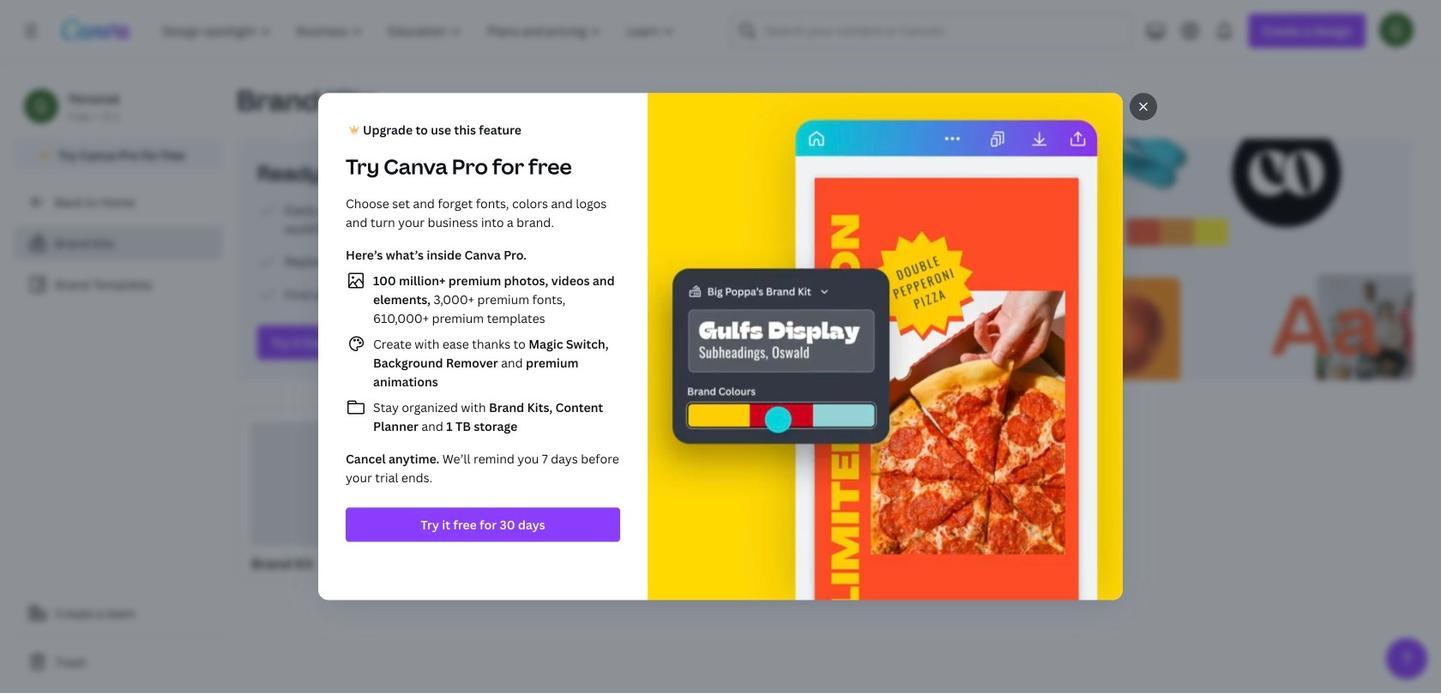 Task type: locate. For each thing, give the bounding box(es) containing it.
None search field
[[730, 14, 1132, 48]]

list
[[257, 200, 806, 305], [14, 226, 223, 302], [346, 271, 620, 436]]

top level navigation element
[[151, 14, 689, 48]]



Task type: vqa. For each thing, say whether or not it's contained in the screenshot.
The Top Level Navigation element at the top left of page
yes



